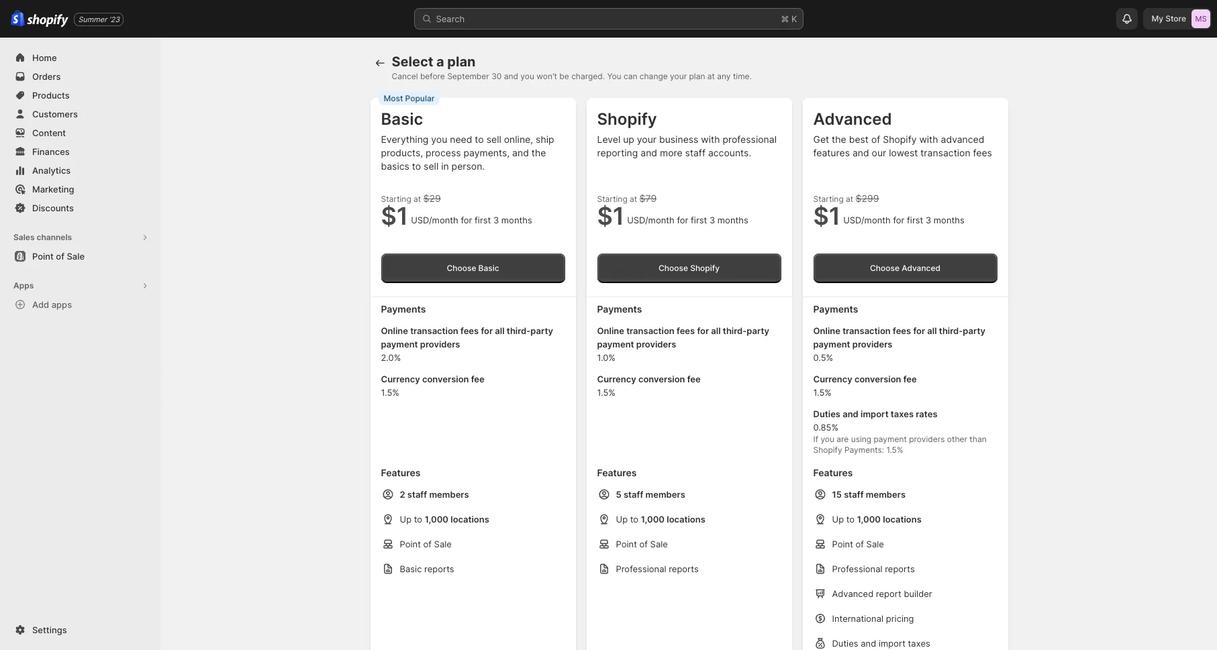 Task type: describe. For each thing, give the bounding box(es) containing it.
staff for online transaction fees for all third-party payment providers 1.0%
[[624, 489, 643, 500]]

payments:
[[845, 445, 884, 455]]

providers for 0.5%
[[853, 339, 893, 350]]

choose shopify link
[[597, 254, 781, 283]]

other
[[947, 434, 967, 444]]

advanced report builder
[[832, 589, 932, 600]]

3 for advanced
[[926, 215, 931, 226]]

marketing
[[32, 184, 74, 195]]

my store image
[[1192, 9, 1211, 28]]

charged.
[[571, 71, 605, 81]]

all for shopify
[[711, 326, 721, 336]]

finances link
[[8, 142, 153, 161]]

1 conversion from the left
[[422, 374, 469, 385]]

professional reports for advanced
[[832, 564, 915, 575]]

summer '23
[[78, 14, 120, 24]]

than
[[970, 434, 987, 444]]

point of sale for online transaction fees for all third-party payment providers 0.5%
[[832, 539, 884, 550]]

choose for shopify
[[659, 263, 688, 273]]

business
[[659, 134, 699, 145]]

sale for online transaction fees for all third-party payment providers 0.5%
[[866, 539, 884, 550]]

for inside online transaction fees for all third-party payment providers 1.0%
[[697, 326, 709, 336]]

fees for online transaction fees for all third-party payment providers 0.5%
[[893, 326, 911, 336]]

payments for shopify
[[597, 303, 642, 315]]

1.5% for online transaction fees for all third-party payment providers 0.5%
[[813, 387, 832, 398]]

to up the payments,
[[475, 134, 484, 145]]

payments,
[[464, 147, 510, 158]]

starting at $29 $1 usd/month for first 3 months
[[381, 193, 532, 231]]

shopify level up your business with professional reporting and more staff accounts.
[[597, 109, 777, 158]]

popular
[[405, 93, 435, 103]]

lowest
[[889, 147, 918, 158]]

for inside starting at $29 $1 usd/month for first 3 months
[[461, 215, 472, 226]]

shopify inside duties and import taxes rates 0.85% if you are using payment providers other than shopify payments: 1.5%
[[813, 445, 842, 455]]

the inside advanced get the best of shopify with advanced features and our lowest transaction fees
[[832, 134, 846, 145]]

change
[[640, 71, 668, 81]]

transaction for online transaction fees for all third-party payment providers 1.0%
[[626, 326, 675, 336]]

of inside advanced get the best of shopify with advanced features and our lowest transaction fees
[[871, 134, 880, 145]]

discounts
[[32, 203, 74, 214]]

party inside 'online transaction fees for all third-party payment providers 2.0%'
[[531, 326, 553, 336]]

shopify down starting at $79 $1 usd/month for first 3 months
[[690, 263, 720, 273]]

point for online transaction fees for all third-party payment providers 1.0%
[[616, 539, 637, 550]]

online transaction fees for all third-party payment providers 0.5%
[[813, 326, 986, 363]]

basic reports
[[400, 564, 454, 575]]

1 currency conversion fee 1.5% from the left
[[381, 374, 485, 398]]

taxes for duties and import taxes
[[908, 638, 930, 649]]

point of sale for online transaction fees for all third-party payment providers 1.0%
[[616, 539, 668, 550]]

third- inside 'online transaction fees for all third-party payment providers 2.0%'
[[507, 326, 531, 336]]

fee for advanced
[[903, 374, 917, 385]]

you
[[607, 71, 621, 81]]

for inside starting at $299 $1 usd/month for first 3 months
[[893, 215, 905, 226]]

fee for shopify
[[687, 374, 701, 385]]

members for advanced
[[866, 489, 906, 500]]

party for shopify
[[747, 326, 769, 336]]

choose advanced
[[870, 263, 941, 273]]

features for shopify
[[597, 467, 637, 479]]

online,
[[504, 134, 533, 145]]

with inside shopify level up your business with professional reporting and more staff accounts.
[[701, 134, 720, 145]]

select a plan cancel before september 30 and you won't be charged. you can change your plan at any time.
[[392, 54, 752, 81]]

duties and import taxes rates 0.85% if you are using payment providers other than shopify payments: 1.5%
[[813, 409, 987, 455]]

at for shopify
[[630, 194, 637, 204]]

shopify inside shopify level up your business with professional reporting and more staff accounts.
[[597, 109, 657, 129]]

be
[[559, 71, 569, 81]]

at for advanced
[[846, 194, 853, 204]]

2
[[400, 489, 405, 500]]

transaction for online transaction fees for all third-party payment providers 0.5%
[[843, 326, 891, 336]]

apps button
[[8, 277, 153, 295]]

1 horizontal spatial plan
[[689, 71, 705, 81]]

1 reports from the left
[[424, 564, 454, 575]]

providers for 2.0%
[[420, 339, 460, 350]]

basics
[[381, 160, 409, 172]]

online transaction fees for all third-party payment providers 2.0%
[[381, 326, 553, 363]]

1.5% for online transaction fees for all third-party payment providers 1.0%
[[597, 387, 616, 398]]

you inside the select a plan cancel before september 30 and you won't be charged. you can change your plan at any time.
[[521, 71, 534, 81]]

to for online transaction fees for all third-party payment providers 0.5%
[[846, 514, 855, 525]]

taxes for duties and import taxes rates 0.85% if you are using payment providers other than shopify payments: 1.5%
[[891, 409, 914, 420]]

in
[[441, 160, 449, 172]]

online for shopify
[[597, 326, 624, 336]]

apps
[[13, 281, 34, 291]]

3 for shopify
[[710, 215, 715, 226]]

customers
[[32, 109, 78, 120]]

everything
[[381, 134, 429, 145]]

are
[[837, 434, 849, 444]]

to for online transaction fees for all third-party payment providers 2.0%
[[414, 514, 422, 525]]

summer '23 link
[[74, 12, 124, 26]]

content
[[32, 128, 66, 138]]

staff for online transaction fees for all third-party payment providers 0.5%
[[844, 489, 864, 500]]

1.5% inside duties and import taxes rates 0.85% if you are using payment providers other than shopify payments: 1.5%
[[887, 445, 903, 455]]

the inside basic everything you need to sell online, ship products, process payments, and the basics to sell in person.
[[532, 147, 546, 158]]

content link
[[8, 124, 153, 142]]

$299
[[856, 193, 879, 204]]

0 vertical spatial plan
[[447, 54, 476, 70]]

starting at $79 $1 usd/month for first 3 months
[[597, 193, 748, 231]]

duties and import taxes
[[832, 638, 930, 649]]

best
[[849, 134, 869, 145]]

person.
[[452, 160, 485, 172]]

most
[[384, 93, 403, 103]]

pricing
[[886, 614, 914, 624]]

features
[[813, 147, 850, 158]]

fees for online transaction fees for all third-party payment providers 1.0%
[[677, 326, 695, 336]]

customers link
[[8, 105, 153, 124]]

home link
[[8, 48, 153, 67]]

$1 for basic
[[381, 201, 408, 231]]

point for online transaction fees for all third-party payment providers 2.0%
[[400, 539, 421, 550]]

any
[[717, 71, 731, 81]]

usd/month for shopify
[[627, 215, 675, 226]]

shopify inside advanced get the best of shopify with advanced features and our lowest transaction fees
[[883, 134, 917, 145]]

advanced get the best of shopify with advanced features and our lowest transaction fees
[[813, 109, 992, 158]]

international
[[832, 614, 884, 624]]

0 horizontal spatial sell
[[424, 160, 439, 172]]

locations for shopify
[[667, 514, 706, 525]]

and inside duties and import taxes rates 0.85% if you are using payment providers other than shopify payments: 1.5%
[[843, 409, 859, 420]]

0.5%
[[813, 352, 833, 363]]

months for advanced
[[934, 215, 965, 226]]

conversion for advanced
[[855, 374, 901, 385]]

0 vertical spatial sell
[[487, 134, 501, 145]]

staff inside shopify level up your business with professional reporting and more staff accounts.
[[685, 147, 706, 158]]

$1 for shopify
[[597, 201, 625, 231]]

first for basic
[[475, 215, 491, 226]]

list containing 2 staff members
[[381, 488, 565, 651]]

starting for advanced
[[813, 194, 844, 204]]

advanced for advanced get the best of shopify with advanced features and our lowest transaction fees
[[813, 109, 892, 129]]

and inside shopify level up your business with professional reporting and more staff accounts.
[[641, 147, 657, 158]]

before
[[420, 71, 445, 81]]

1.5% for online transaction fees for all third-party payment providers 2.0%
[[381, 387, 399, 398]]

1 vertical spatial basic
[[478, 263, 499, 273]]

list containing 15 staff members
[[813, 488, 997, 651]]

select
[[392, 54, 433, 70]]

choose advanced link
[[813, 254, 997, 283]]

ship
[[536, 134, 554, 145]]

currency for shopify
[[597, 374, 636, 385]]

sale for online transaction fees for all third-party payment providers 2.0%
[[434, 539, 452, 550]]

sales channels button
[[8, 228, 153, 247]]

discounts link
[[8, 199, 153, 218]]

report
[[876, 589, 902, 600]]

currency conversion fee 1.5% for shopify
[[597, 374, 701, 398]]

features for advanced
[[813, 467, 853, 479]]

with inside advanced get the best of shopify with advanced features and our lowest transaction fees
[[919, 134, 938, 145]]

import for duties and import taxes rates 0.85% if you are using payment providers other than shopify payments: 1.5%
[[861, 409, 889, 420]]

analytics
[[32, 165, 71, 176]]

analytics link
[[8, 161, 153, 180]]

professional
[[723, 134, 777, 145]]

orders
[[32, 71, 61, 82]]

of for online transaction fees for all third-party payment providers 0.5%
[[856, 539, 864, 550]]

payments for advanced
[[813, 303, 858, 315]]

of for online transaction fees for all third-party payment providers 2.0%
[[423, 539, 432, 550]]

channels
[[37, 232, 72, 242]]

your inside shopify level up your business with professional reporting and more staff accounts.
[[637, 134, 657, 145]]

2.0%
[[381, 352, 401, 363]]

basic for basic everything you need to sell online, ship products, process payments, and the basics to sell in person.
[[381, 109, 423, 129]]

add apps button
[[8, 295, 153, 314]]

professional for shopify
[[616, 564, 666, 575]]

finances
[[32, 146, 70, 157]]

list containing 5 staff members
[[597, 488, 781, 651]]

choose basic link
[[381, 254, 565, 283]]

duties for duties and import taxes
[[832, 638, 858, 649]]

choose basic
[[447, 263, 499, 273]]

⌘ k
[[781, 13, 797, 24]]



Task type: locate. For each thing, give the bounding box(es) containing it.
months
[[501, 215, 532, 226], [718, 215, 748, 226], [934, 215, 965, 226]]

point of sale button
[[0, 247, 161, 266]]

$1 inside starting at $79 $1 usd/month for first 3 months
[[597, 201, 625, 231]]

2 horizontal spatial currency
[[813, 374, 852, 385]]

3 online from the left
[[813, 326, 841, 336]]

currency for advanced
[[813, 374, 852, 385]]

0 horizontal spatial choose
[[447, 263, 476, 273]]

2 currency conversion fee 1.5% from the left
[[597, 374, 701, 398]]

need
[[450, 134, 472, 145]]

0 vertical spatial basic
[[381, 109, 423, 129]]

3 choose from the left
[[870, 263, 900, 273]]

and right 30
[[504, 71, 518, 81]]

2 vertical spatial advanced
[[832, 589, 874, 600]]

time.
[[733, 71, 752, 81]]

add apps
[[32, 299, 72, 310]]

15 staff members
[[832, 489, 906, 500]]

0 horizontal spatial professional
[[616, 564, 666, 575]]

features
[[381, 467, 421, 479], [597, 467, 637, 479], [813, 467, 853, 479]]

2 first from the left
[[691, 215, 707, 226]]

1 currency from the left
[[381, 374, 420, 385]]

0 horizontal spatial 3
[[493, 215, 499, 226]]

1 horizontal spatial starting
[[597, 194, 628, 204]]

months inside starting at $79 $1 usd/month for first 3 months
[[718, 215, 748, 226]]

for inside online transaction fees for all third-party payment providers 0.5%
[[913, 326, 925, 336]]

you left won't
[[521, 71, 534, 81]]

5 staff members
[[616, 489, 685, 500]]

locations down 5 staff members
[[667, 514, 706, 525]]

first for advanced
[[907, 215, 923, 226]]

starting
[[381, 194, 411, 204], [597, 194, 628, 204], [813, 194, 844, 204]]

products
[[32, 90, 70, 101]]

1,000 down 2 staff members
[[425, 514, 448, 525]]

payment up 0.5%
[[813, 339, 850, 350]]

payment inside online transaction fees for all third-party payment providers 1.0%
[[597, 339, 634, 350]]

3 conversion from the left
[[855, 374, 901, 385]]

choose inside choose basic link
[[447, 263, 476, 273]]

0 horizontal spatial party
[[531, 326, 553, 336]]

choose down starting at $29 $1 usd/month for first 3 months
[[447, 263, 476, 273]]

up for shopify
[[616, 514, 628, 525]]

$29
[[423, 193, 441, 204]]

sell left in
[[424, 160, 439, 172]]

choose shopify
[[659, 263, 720, 273]]

15
[[832, 489, 842, 500]]

0 horizontal spatial up to 1,000 locations
[[400, 514, 489, 525]]

2 horizontal spatial usd/month
[[843, 215, 891, 226]]

online
[[381, 326, 408, 336], [597, 326, 624, 336], [813, 326, 841, 336]]

1 vertical spatial advanced
[[902, 263, 941, 273]]

2 horizontal spatial fee
[[903, 374, 917, 385]]

online transaction fees for all third-party payment providers 1.0%
[[597, 326, 769, 363]]

1 up to 1,000 locations from the left
[[400, 514, 489, 525]]

import up using
[[861, 409, 889, 420]]

of down 5 staff members
[[639, 539, 648, 550]]

usd/month
[[411, 215, 458, 226], [627, 215, 675, 226], [843, 215, 891, 226]]

3 months from the left
[[934, 215, 965, 226]]

months up choose advanced
[[934, 215, 965, 226]]

0 vertical spatial import
[[861, 409, 889, 420]]

for down choose shopify link
[[697, 326, 709, 336]]

list
[[381, 324, 565, 456], [597, 324, 781, 456], [813, 324, 997, 456], [381, 488, 565, 651], [597, 488, 781, 651], [813, 488, 997, 651]]

you right if
[[821, 434, 835, 444]]

1 horizontal spatial choose
[[659, 263, 688, 273]]

1 starting from the left
[[381, 194, 411, 204]]

0 vertical spatial the
[[832, 134, 846, 145]]

2 with from the left
[[919, 134, 938, 145]]

and down best
[[853, 147, 869, 158]]

2 locations from the left
[[667, 514, 706, 525]]

2 horizontal spatial starting
[[813, 194, 844, 204]]

5
[[616, 489, 622, 500]]

2 $1 from the left
[[597, 201, 625, 231]]

0 horizontal spatial professional reports
[[616, 564, 699, 575]]

2 horizontal spatial choose
[[870, 263, 900, 273]]

september
[[447, 71, 489, 81]]

2 horizontal spatial payments
[[813, 303, 858, 315]]

my store
[[1152, 13, 1186, 23]]

currency down 1.0%
[[597, 374, 636, 385]]

2 online from the left
[[597, 326, 624, 336]]

0 horizontal spatial with
[[701, 134, 720, 145]]

members for shopify
[[646, 489, 685, 500]]

1 horizontal spatial all
[[711, 326, 721, 336]]

you up process
[[431, 134, 447, 145]]

3 features from the left
[[813, 467, 853, 479]]

0 vertical spatial duties
[[813, 409, 841, 420]]

apps
[[51, 299, 72, 310]]

0 horizontal spatial features
[[381, 467, 421, 479]]

of
[[871, 134, 880, 145], [56, 251, 64, 262], [423, 539, 432, 550], [639, 539, 648, 550], [856, 539, 864, 550]]

our
[[872, 147, 886, 158]]

currency down 2.0% at the left bottom of page
[[381, 374, 420, 385]]

usd/month for basic
[[411, 215, 458, 226]]

1 horizontal spatial professional reports
[[832, 564, 915, 575]]

0 horizontal spatial first
[[475, 215, 491, 226]]

3 payments from the left
[[813, 303, 858, 315]]

2 reports from the left
[[669, 564, 699, 575]]

up down the 2
[[400, 514, 412, 525]]

point down 5
[[616, 539, 637, 550]]

store
[[1166, 13, 1186, 23]]

1 vertical spatial taxes
[[908, 638, 930, 649]]

2 currency from the left
[[597, 374, 636, 385]]

1 horizontal spatial conversion
[[638, 374, 685, 385]]

months up choose basic link
[[501, 215, 532, 226]]

conversion down online transaction fees for all third-party payment providers 0.5%
[[855, 374, 901, 385]]

international pricing
[[832, 614, 914, 624]]

currency conversion fee 1.5% for advanced
[[813, 374, 917, 398]]

1,000 down 15 staff members
[[857, 514, 881, 525]]

plan left any on the right top
[[689, 71, 705, 81]]

3 up choose basic
[[493, 215, 499, 226]]

1 horizontal spatial up
[[616, 514, 628, 525]]

fees down choose basic link
[[461, 326, 479, 336]]

starting for shopify
[[597, 194, 628, 204]]

marketing link
[[8, 180, 153, 199]]

point of sale up basic reports in the bottom left of the page
[[400, 539, 452, 550]]

months for basic
[[501, 215, 532, 226]]

2 horizontal spatial party
[[963, 326, 986, 336]]

and up are
[[843, 409, 859, 420]]

3 for basic
[[493, 215, 499, 226]]

third-
[[507, 326, 531, 336], [723, 326, 747, 336], [939, 326, 963, 336]]

transaction for online transaction fees for all third-party payment providers 2.0%
[[410, 326, 458, 336]]

advanced inside advanced get the best of shopify with advanced features and our lowest transaction fees
[[813, 109, 892, 129]]

first inside starting at $79 $1 usd/month for first 3 months
[[691, 215, 707, 226]]

fees inside online transaction fees for all third-party payment providers 1.0%
[[677, 326, 695, 336]]

1 horizontal spatial reports
[[669, 564, 699, 575]]

1,000 for shopify
[[641, 514, 665, 525]]

0 horizontal spatial fee
[[471, 374, 485, 385]]

2 horizontal spatial locations
[[883, 514, 922, 525]]

1 horizontal spatial third-
[[723, 326, 747, 336]]

2 up to 1,000 locations from the left
[[616, 514, 706, 525]]

reporting
[[597, 147, 638, 158]]

staff right the 2
[[407, 489, 427, 500]]

settings link
[[8, 621, 153, 640]]

advanced up best
[[813, 109, 892, 129]]

1 with from the left
[[701, 134, 720, 145]]

point of sale link
[[8, 247, 153, 266]]

payment up payments:
[[874, 434, 907, 444]]

at for basic
[[414, 194, 421, 204]]

basic inside basic everything you need to sell online, ship products, process payments, and the basics to sell in person.
[[381, 109, 423, 129]]

transaction inside online transaction fees for all third-party payment providers 0.5%
[[843, 326, 891, 336]]

1 horizontal spatial your
[[670, 71, 687, 81]]

1 locations from the left
[[451, 514, 489, 525]]

1 vertical spatial you
[[431, 134, 447, 145]]

3 party from the left
[[963, 326, 986, 336]]

months inside starting at $29 $1 usd/month for first 3 months
[[501, 215, 532, 226]]

currency conversion fee 1.5% down 2.0% at the left bottom of page
[[381, 374, 485, 398]]

2 payments from the left
[[597, 303, 642, 315]]

staff for online transaction fees for all third-party payment providers 2.0%
[[407, 489, 427, 500]]

1 horizontal spatial the
[[832, 134, 846, 145]]

1 months from the left
[[501, 215, 532, 226]]

duties up 0.85% on the right bottom of page
[[813, 409, 841, 420]]

usd/month inside starting at $79 $1 usd/month for first 3 months
[[627, 215, 675, 226]]

point of sale for online transaction fees for all third-party payment providers 2.0%
[[400, 539, 452, 550]]

accounts.
[[708, 147, 751, 158]]

online for advanced
[[813, 326, 841, 336]]

features up 15
[[813, 467, 853, 479]]

$1
[[381, 201, 408, 231], [597, 201, 625, 231], [813, 201, 841, 231]]

import
[[861, 409, 889, 420], [879, 638, 906, 649]]

1 party from the left
[[531, 326, 553, 336]]

0 horizontal spatial third-
[[507, 326, 531, 336]]

1 vertical spatial plan
[[689, 71, 705, 81]]

providers for 1.0%
[[636, 339, 676, 350]]

advanced for advanced report builder
[[832, 589, 874, 600]]

1 usd/month from the left
[[411, 215, 458, 226]]

choose
[[447, 263, 476, 273], [659, 263, 688, 273], [870, 263, 900, 273]]

2 horizontal spatial up to 1,000 locations
[[832, 514, 922, 525]]

up to 1,000 locations for shopify
[[616, 514, 706, 525]]

3 $1 from the left
[[813, 201, 841, 231]]

choose inside choose shopify link
[[659, 263, 688, 273]]

the down ship at the top left
[[532, 147, 546, 158]]

to down 2 staff members
[[414, 514, 422, 525]]

online up 0.5%
[[813, 326, 841, 336]]

for up choose basic
[[461, 215, 472, 226]]

summer
[[78, 14, 107, 24]]

and inside the select a plan cancel before september 30 and you won't be charged. you can change your plan at any time.
[[504, 71, 518, 81]]

currency conversion fee 1.5% down 0.5%
[[813, 374, 917, 398]]

2 horizontal spatial features
[[813, 467, 853, 479]]

3 reports from the left
[[885, 564, 915, 575]]

0 horizontal spatial online
[[381, 326, 408, 336]]

1 up from the left
[[400, 514, 412, 525]]

up down 15
[[832, 514, 844, 525]]

locations down 2 staff members
[[451, 514, 489, 525]]

1 horizontal spatial professional
[[832, 564, 883, 575]]

basic everything you need to sell online, ship products, process payments, and the basics to sell in person.
[[381, 109, 554, 172]]

you inside basic everything you need to sell online, ship products, process payments, and the basics to sell in person.
[[431, 134, 447, 145]]

2 months from the left
[[718, 215, 748, 226]]

search
[[436, 13, 465, 24]]

and inside advanced get the best of shopify with advanced features and our lowest transaction fees
[[853, 147, 869, 158]]

3 locations from the left
[[883, 514, 922, 525]]

⌘
[[781, 13, 789, 24]]

currency conversion fee 1.5%
[[381, 374, 485, 398], [597, 374, 701, 398], [813, 374, 917, 398]]

for down choose basic link
[[481, 326, 493, 336]]

builder
[[904, 589, 932, 600]]

0 vertical spatial your
[[670, 71, 687, 81]]

2 usd/month from the left
[[627, 215, 675, 226]]

choose inside the choose advanced link
[[870, 263, 900, 273]]

1 features from the left
[[381, 467, 421, 479]]

3 third- from the left
[[939, 326, 963, 336]]

you
[[521, 71, 534, 81], [431, 134, 447, 145], [821, 434, 835, 444]]

providers inside 'online transaction fees for all third-party payment providers 2.0%'
[[420, 339, 460, 350]]

providers inside online transaction fees for all third-party payment providers 0.5%
[[853, 339, 893, 350]]

2 party from the left
[[747, 326, 769, 336]]

import inside duties and import taxes rates 0.85% if you are using payment providers other than shopify payments: 1.5%
[[861, 409, 889, 420]]

of down 15 staff members
[[856, 539, 864, 550]]

2 horizontal spatial members
[[866, 489, 906, 500]]

at inside starting at $29 $1 usd/month for first 3 months
[[414, 194, 421, 204]]

3 1,000 from the left
[[857, 514, 881, 525]]

fees inside advanced get the best of shopify with advanced features and our lowest transaction fees
[[973, 147, 992, 158]]

0 horizontal spatial the
[[532, 147, 546, 158]]

0 horizontal spatial conversion
[[422, 374, 469, 385]]

at inside starting at $79 $1 usd/month for first 3 months
[[630, 194, 637, 204]]

point of sale down 5 staff members
[[616, 539, 668, 550]]

1 1,000 from the left
[[425, 514, 448, 525]]

payment up 2.0% at the left bottom of page
[[381, 339, 418, 350]]

conversion
[[422, 374, 469, 385], [638, 374, 685, 385], [855, 374, 901, 385]]

1 horizontal spatial features
[[597, 467, 637, 479]]

2 horizontal spatial online
[[813, 326, 841, 336]]

currency conversion fee 1.5% down 1.0%
[[597, 374, 701, 398]]

the up the features
[[832, 134, 846, 145]]

level
[[597, 134, 621, 145]]

2 third- from the left
[[723, 326, 747, 336]]

shopify image
[[11, 10, 25, 27]]

fees inside online transaction fees for all third-party payment providers 0.5%
[[893, 326, 911, 336]]

1 horizontal spatial with
[[919, 134, 938, 145]]

import for duties and import taxes
[[879, 638, 906, 649]]

2 horizontal spatial all
[[927, 326, 937, 336]]

staff down business
[[685, 147, 706, 158]]

a
[[436, 54, 444, 70]]

2 starting from the left
[[597, 194, 628, 204]]

1 third- from the left
[[507, 326, 531, 336]]

transaction inside 'online transaction fees for all third-party payment providers 2.0%'
[[410, 326, 458, 336]]

you inside duties and import taxes rates 0.85% if you are using payment providers other than shopify payments: 1.5%
[[821, 434, 835, 444]]

3 first from the left
[[907, 215, 923, 226]]

of inside button
[[56, 251, 64, 262]]

$1 left $29
[[381, 201, 408, 231]]

locations down 15 staff members
[[883, 514, 922, 525]]

if
[[813, 434, 818, 444]]

0 horizontal spatial $1
[[381, 201, 408, 231]]

2 vertical spatial you
[[821, 434, 835, 444]]

1 horizontal spatial months
[[718, 215, 748, 226]]

payment for 1.0%
[[597, 339, 634, 350]]

for down the choose advanced link
[[913, 326, 925, 336]]

point up basic reports in the bottom left of the page
[[400, 539, 421, 550]]

of for online transaction fees for all third-party payment providers 1.0%
[[639, 539, 648, 550]]

2 horizontal spatial 1,000
[[857, 514, 881, 525]]

third- inside online transaction fees for all third-party payment providers 1.0%
[[723, 326, 747, 336]]

shopify up lowest
[[883, 134, 917, 145]]

2 horizontal spatial first
[[907, 215, 923, 226]]

3 usd/month from the left
[[843, 215, 891, 226]]

0 horizontal spatial plan
[[447, 54, 476, 70]]

all inside 'online transaction fees for all third-party payment providers 2.0%'
[[495, 326, 505, 336]]

starting inside starting at $299 $1 usd/month for first 3 months
[[813, 194, 844, 204]]

usd/month inside starting at $29 $1 usd/month for first 3 months
[[411, 215, 458, 226]]

third- for shopify
[[723, 326, 747, 336]]

first up choose basic
[[475, 215, 491, 226]]

basic
[[381, 109, 423, 129], [478, 263, 499, 273], [400, 564, 422, 575]]

up down 5
[[616, 514, 628, 525]]

products link
[[8, 86, 153, 105]]

2 conversion from the left
[[638, 374, 685, 385]]

taxes inside duties and import taxes rates 0.85% if you are using payment providers other than shopify payments: 1.5%
[[891, 409, 914, 420]]

1 vertical spatial your
[[637, 134, 657, 145]]

0 horizontal spatial up
[[400, 514, 412, 525]]

shopify up up
[[597, 109, 657, 129]]

0 vertical spatial you
[[521, 71, 534, 81]]

duties
[[813, 409, 841, 420], [832, 638, 858, 649]]

1 fee from the left
[[471, 374, 485, 385]]

3 inside starting at $79 $1 usd/month for first 3 months
[[710, 215, 715, 226]]

third- for advanced
[[939, 326, 963, 336]]

point inside button
[[32, 251, 54, 262]]

2 horizontal spatial $1
[[813, 201, 841, 231]]

point of sale inside button
[[32, 251, 85, 262]]

payment inside online transaction fees for all third-party payment providers 0.5%
[[813, 339, 850, 350]]

30
[[492, 71, 502, 81]]

first up the choose shopify
[[691, 215, 707, 226]]

transaction inside online transaction fees for all third-party payment providers 1.0%
[[626, 326, 675, 336]]

of down channels
[[56, 251, 64, 262]]

for inside starting at $79 $1 usd/month for first 3 months
[[677, 215, 688, 226]]

$1 left $299 at right top
[[813, 201, 841, 231]]

payment inside 'online transaction fees for all third-party payment providers 2.0%'
[[381, 339, 418, 350]]

3 up from the left
[[832, 514, 844, 525]]

up for advanced
[[832, 514, 844, 525]]

0 horizontal spatial your
[[637, 134, 657, 145]]

3 all from the left
[[927, 326, 937, 336]]

rates
[[916, 409, 938, 420]]

staff right 5
[[624, 489, 643, 500]]

starting for basic
[[381, 194, 411, 204]]

point for online transaction fees for all third-party payment providers 0.5%
[[832, 539, 853, 550]]

0 horizontal spatial usd/month
[[411, 215, 458, 226]]

conversion down online transaction fees for all third-party payment providers 1.0%
[[638, 374, 685, 385]]

point down sales channels
[[32, 251, 54, 262]]

using
[[851, 434, 872, 444]]

conversion down 'online transaction fees for all third-party payment providers 2.0%'
[[422, 374, 469, 385]]

3 members from the left
[[866, 489, 906, 500]]

1 vertical spatial import
[[879, 638, 906, 649]]

payment for 0.5%
[[813, 339, 850, 350]]

2 horizontal spatial third-
[[939, 326, 963, 336]]

online inside online transaction fees for all third-party payment providers 1.0%
[[597, 326, 624, 336]]

0 horizontal spatial all
[[495, 326, 505, 336]]

sale inside the point of sale link
[[67, 251, 85, 262]]

1 horizontal spatial currency
[[597, 374, 636, 385]]

my
[[1152, 13, 1164, 23]]

advanced inside list
[[832, 589, 874, 600]]

0 vertical spatial taxes
[[891, 409, 914, 420]]

party inside online transaction fees for all third-party payment providers 0.5%
[[963, 326, 986, 336]]

at left any on the right top
[[708, 71, 715, 81]]

2 vertical spatial basic
[[400, 564, 422, 575]]

first up choose advanced
[[907, 215, 923, 226]]

at left $79
[[630, 194, 637, 204]]

2 professional reports from the left
[[832, 564, 915, 575]]

2 fee from the left
[[687, 374, 701, 385]]

1 choose from the left
[[447, 263, 476, 273]]

0 horizontal spatial you
[[431, 134, 447, 145]]

1 vertical spatial duties
[[832, 638, 858, 649]]

1 payments from the left
[[381, 303, 426, 315]]

all
[[495, 326, 505, 336], [711, 326, 721, 336], [927, 326, 937, 336]]

party for advanced
[[963, 326, 986, 336]]

can
[[624, 71, 637, 81]]

3 3 from the left
[[926, 215, 931, 226]]

fee down 'online transaction fees for all third-party payment providers 2.0%'
[[471, 374, 485, 385]]

1.0%
[[597, 352, 616, 363]]

at inside the select a plan cancel before september 30 and you won't be charged. you can change your plan at any time.
[[708, 71, 715, 81]]

1 online from the left
[[381, 326, 408, 336]]

transaction inside advanced get the best of shopify with advanced features and our lowest transaction fees
[[921, 147, 971, 158]]

2 features from the left
[[597, 467, 637, 479]]

and inside basic everything you need to sell online, ship products, process payments, and the basics to sell in person.
[[512, 147, 529, 158]]

products,
[[381, 147, 423, 158]]

won't
[[537, 71, 557, 81]]

professional reports for shopify
[[616, 564, 699, 575]]

fees
[[973, 147, 992, 158], [461, 326, 479, 336], [677, 326, 695, 336], [893, 326, 911, 336]]

0 horizontal spatial currency conversion fee 1.5%
[[381, 374, 485, 398]]

members right 5
[[646, 489, 685, 500]]

3 fee from the left
[[903, 374, 917, 385]]

3 inside starting at $299 $1 usd/month for first 3 months
[[926, 215, 931, 226]]

1 horizontal spatial first
[[691, 215, 707, 226]]

sell up the payments,
[[487, 134, 501, 145]]

to down products,
[[412, 160, 421, 172]]

taxes down pricing at bottom
[[908, 638, 930, 649]]

3 currency conversion fee 1.5% from the left
[[813, 374, 917, 398]]

more
[[660, 147, 683, 158]]

starting down basics
[[381, 194, 411, 204]]

1,000 for advanced
[[857, 514, 881, 525]]

starting left $79
[[597, 194, 628, 204]]

1 first from the left
[[475, 215, 491, 226]]

fees inside 'online transaction fees for all third-party payment providers 2.0%'
[[461, 326, 479, 336]]

0 vertical spatial advanced
[[813, 109, 892, 129]]

1 vertical spatial the
[[532, 147, 546, 158]]

currency
[[381, 374, 420, 385], [597, 374, 636, 385], [813, 374, 852, 385]]

at left $299 at right top
[[846, 194, 853, 204]]

to for online transaction fees for all third-party payment providers 1.0%
[[630, 514, 639, 525]]

fees for online transaction fees for all third-party payment providers 2.0%
[[461, 326, 479, 336]]

duties for duties and import taxes rates 0.85% if you are using payment providers other than shopify payments: 1.5%
[[813, 409, 841, 420]]

starting inside starting at $29 $1 usd/month for first 3 months
[[381, 194, 411, 204]]

your right change
[[670, 71, 687, 81]]

party inside online transaction fees for all third-party payment providers 1.0%
[[747, 326, 769, 336]]

1 members from the left
[[429, 489, 469, 500]]

3 currency from the left
[[813, 374, 852, 385]]

up to 1,000 locations for advanced
[[832, 514, 922, 525]]

usd/month down $79
[[627, 215, 675, 226]]

payment for 2.0%
[[381, 339, 418, 350]]

sell
[[487, 134, 501, 145], [424, 160, 439, 172]]

k
[[792, 13, 797, 24]]

of up basic reports in the bottom left of the page
[[423, 539, 432, 550]]

for up choose advanced
[[893, 215, 905, 226]]

all inside online transaction fees for all third-party payment providers 0.5%
[[927, 326, 937, 336]]

point down 15
[[832, 539, 853, 550]]

up to 1,000 locations down 2 staff members
[[400, 514, 489, 525]]

1 professional from the left
[[616, 564, 666, 575]]

2 horizontal spatial you
[[821, 434, 835, 444]]

fee down online transaction fees for all third-party payment providers 1.0%
[[687, 374, 701, 385]]

1 horizontal spatial $1
[[597, 201, 625, 231]]

for inside 'online transaction fees for all third-party payment providers 2.0%'
[[481, 326, 493, 336]]

0 horizontal spatial currency
[[381, 374, 420, 385]]

and down online,
[[512, 147, 529, 158]]

usd/month down $29
[[411, 215, 458, 226]]

3 up to 1,000 locations from the left
[[832, 514, 922, 525]]

payments up 1.0%
[[597, 303, 642, 315]]

locations for advanced
[[883, 514, 922, 525]]

members
[[429, 489, 469, 500], [646, 489, 685, 500], [866, 489, 906, 500]]

to
[[475, 134, 484, 145], [412, 160, 421, 172], [414, 514, 422, 525], [630, 514, 639, 525], [846, 514, 855, 525]]

2 choose from the left
[[659, 263, 688, 273]]

sales
[[13, 232, 35, 242]]

shopify image
[[27, 14, 69, 27]]

up to 1,000 locations down 5 staff members
[[616, 514, 706, 525]]

cancel
[[392, 71, 418, 81]]

0.85%
[[813, 422, 839, 433]]

point of sale down channels
[[32, 251, 85, 262]]

1 horizontal spatial locations
[[667, 514, 706, 525]]

staff
[[685, 147, 706, 158], [407, 489, 427, 500], [624, 489, 643, 500], [844, 489, 864, 500]]

1.5% down 2.0% at the left bottom of page
[[381, 387, 399, 398]]

2 horizontal spatial up
[[832, 514, 844, 525]]

staff right 15
[[844, 489, 864, 500]]

basic for basic reports
[[400, 564, 422, 575]]

duties inside duties and import taxes rates 0.85% if you are using payment providers other than shopify payments: 1.5%
[[813, 409, 841, 420]]

1 horizontal spatial online
[[597, 326, 624, 336]]

0 horizontal spatial starting
[[381, 194, 411, 204]]

taxes left rates
[[891, 409, 914, 420]]

choose for advanced
[[870, 263, 900, 273]]

3 starting from the left
[[813, 194, 844, 204]]

payment up 1.0%
[[597, 339, 634, 350]]

3 inside starting at $29 $1 usd/month for first 3 months
[[493, 215, 499, 226]]

all for advanced
[[927, 326, 937, 336]]

online inside 'online transaction fees for all third-party payment providers 2.0%'
[[381, 326, 408, 336]]

members right 15
[[866, 489, 906, 500]]

at inside starting at $299 $1 usd/month for first 3 months
[[846, 194, 853, 204]]

0 horizontal spatial months
[[501, 215, 532, 226]]

add
[[32, 299, 49, 310]]

2 all from the left
[[711, 326, 721, 336]]

reports
[[424, 564, 454, 575], [669, 564, 699, 575], [885, 564, 915, 575]]

1 horizontal spatial 3
[[710, 215, 715, 226]]

all inside online transaction fees for all third-party payment providers 1.0%
[[711, 326, 721, 336]]

1,000
[[425, 514, 448, 525], [641, 514, 665, 525], [857, 514, 881, 525]]

at
[[708, 71, 715, 81], [414, 194, 421, 204], [630, 194, 637, 204], [846, 194, 853, 204]]

1 horizontal spatial currency conversion fee 1.5%
[[597, 374, 701, 398]]

payment inside duties and import taxes rates 0.85% if you are using payment providers other than shopify payments: 1.5%
[[874, 434, 907, 444]]

months inside starting at $299 $1 usd/month for first 3 months
[[934, 215, 965, 226]]

2 members from the left
[[646, 489, 685, 500]]

2 up from the left
[[616, 514, 628, 525]]

0 horizontal spatial members
[[429, 489, 469, 500]]

2 3 from the left
[[710, 215, 715, 226]]

providers inside duties and import taxes rates 0.85% if you are using payment providers other than shopify payments: 1.5%
[[909, 434, 945, 444]]

settings
[[32, 625, 67, 636]]

sale down sales channels 'button'
[[67, 251, 85, 262]]

1 $1 from the left
[[381, 201, 408, 231]]

conversion for shopify
[[638, 374, 685, 385]]

and down international pricing
[[861, 638, 876, 649]]

process
[[426, 147, 461, 158]]

1 horizontal spatial sell
[[487, 134, 501, 145]]

1 all from the left
[[495, 326, 505, 336]]

at left $29
[[414, 194, 421, 204]]

starting inside starting at $79 $1 usd/month for first 3 months
[[597, 194, 628, 204]]

third- inside online transaction fees for all third-party payment providers 0.5%
[[939, 326, 963, 336]]

professional for advanced
[[832, 564, 883, 575]]

home
[[32, 52, 57, 63]]

1 horizontal spatial usd/month
[[627, 215, 675, 226]]

usd/month inside starting at $299 $1 usd/month for first 3 months
[[843, 215, 891, 226]]

0 horizontal spatial locations
[[451, 514, 489, 525]]

2 horizontal spatial reports
[[885, 564, 915, 575]]

1 professional reports from the left
[[616, 564, 699, 575]]

to down 15 staff members
[[846, 514, 855, 525]]

0 horizontal spatial reports
[[424, 564, 454, 575]]

$1 for advanced
[[813, 201, 841, 231]]

first inside starting at $299 $1 usd/month for first 3 months
[[907, 215, 923, 226]]

1.5% down 0.5%
[[813, 387, 832, 398]]

plan up the "september"
[[447, 54, 476, 70]]

choose for basic
[[447, 263, 476, 273]]

1 horizontal spatial fee
[[687, 374, 701, 385]]

1 3 from the left
[[493, 215, 499, 226]]

2 horizontal spatial currency conversion fee 1.5%
[[813, 374, 917, 398]]

sale down 15 staff members
[[866, 539, 884, 550]]

providers inside online transaction fees for all third-party payment providers 1.0%
[[636, 339, 676, 350]]

$1 inside starting at $299 $1 usd/month for first 3 months
[[813, 201, 841, 231]]

sale for online transaction fees for all third-party payment providers 1.0%
[[650, 539, 668, 550]]

2 1,000 from the left
[[641, 514, 665, 525]]

usd/month for advanced
[[843, 215, 891, 226]]

sale
[[67, 251, 85, 262], [434, 539, 452, 550], [650, 539, 668, 550], [866, 539, 884, 550]]

your inside the select a plan cancel before september 30 and you won't be charged. you can change your plan at any time.
[[670, 71, 687, 81]]

first for shopify
[[691, 215, 707, 226]]

months up the choose shopify
[[718, 215, 748, 226]]

months for shopify
[[718, 215, 748, 226]]

2 professional from the left
[[832, 564, 883, 575]]

reports for shopify
[[669, 564, 699, 575]]

first inside starting at $29 $1 usd/month for first 3 months
[[475, 215, 491, 226]]

sale down 5 staff members
[[650, 539, 668, 550]]

members right the 2
[[429, 489, 469, 500]]

$1 inside starting at $29 $1 usd/month for first 3 months
[[381, 201, 408, 231]]

'23
[[109, 14, 120, 24]]

1 horizontal spatial you
[[521, 71, 534, 81]]

$79
[[640, 193, 657, 204]]

online inside online transaction fees for all third-party payment providers 0.5%
[[813, 326, 841, 336]]

1 horizontal spatial party
[[747, 326, 769, 336]]

reports for advanced
[[885, 564, 915, 575]]

2 horizontal spatial conversion
[[855, 374, 901, 385]]



